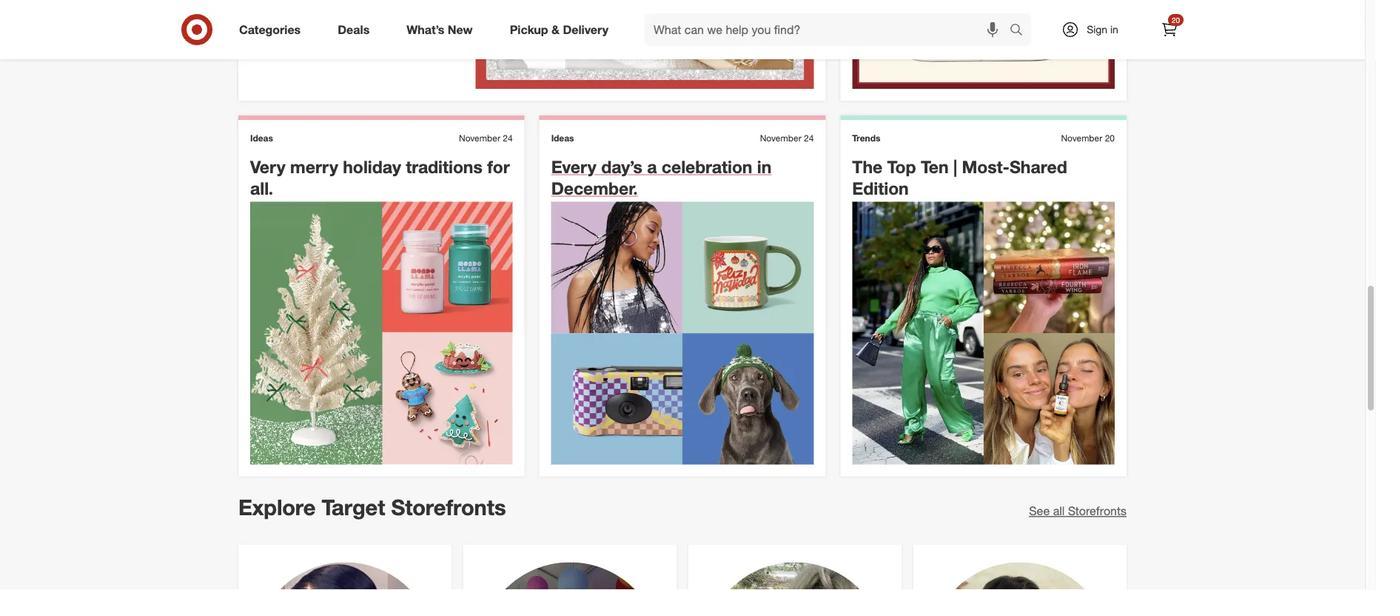 Task type: vqa. For each thing, say whether or not it's contained in the screenshot.
114's ebt
no



Task type: locate. For each thing, give the bounding box(es) containing it.
0 horizontal spatial storefronts
[[391, 494, 506, 520]]

1 ideas from the left
[[250, 133, 273, 144]]

trends
[[852, 133, 881, 144]]

celebration
[[662, 156, 752, 177]]

20
[[1172, 15, 1180, 24], [1105, 133, 1115, 144]]

day's
[[601, 156, 643, 177]]

in
[[1110, 23, 1119, 36], [757, 156, 772, 177]]

0 horizontal spatial november 24
[[459, 133, 513, 144]]

1 horizontal spatial in
[[1110, 23, 1119, 36]]

1 horizontal spatial november
[[760, 133, 801, 144]]

top
[[887, 156, 916, 177]]

ideas up very
[[250, 133, 273, 144]]

all
[[1053, 504, 1065, 518]]

0 horizontal spatial november
[[459, 133, 500, 144]]

holiday
[[343, 156, 401, 177]]

ten
[[921, 156, 949, 177]]

2 24 from the left
[[804, 133, 814, 144]]

1 horizontal spatial ideas
[[551, 133, 574, 144]]

what's new
[[407, 22, 473, 37]]

24
[[503, 133, 513, 144], [804, 133, 814, 144]]

pickup & delivery link
[[497, 13, 627, 46]]

ideas for very merry holiday traditions for all.
[[250, 133, 273, 144]]

what's
[[407, 22, 444, 37]]

1 vertical spatial in
[[757, 156, 772, 177]]

&
[[552, 22, 560, 37]]

0 horizontal spatial ideas
[[250, 133, 273, 144]]

edition
[[852, 178, 909, 198]]

ideas for every day's a celebration in december.
[[551, 133, 574, 144]]

2 ideas from the left
[[551, 133, 574, 144]]

delivery
[[563, 22, 609, 37]]

storefronts
[[391, 494, 506, 520], [1068, 504, 1127, 518]]

1 horizontal spatial 20
[[1172, 15, 1180, 24]]

1 vertical spatial 20
[[1105, 133, 1115, 144]]

november 24 for in
[[760, 133, 814, 144]]

0 horizontal spatial 24
[[503, 133, 513, 144]]

november
[[459, 133, 500, 144], [760, 133, 801, 144], [1061, 133, 1103, 144]]

december.
[[551, 178, 638, 198]]

2 horizontal spatial november
[[1061, 133, 1103, 144]]

24 up the for
[[503, 133, 513, 144]]

pickup & delivery
[[510, 22, 609, 37]]

storefronts for explore target storefronts
[[391, 494, 506, 520]]

1 horizontal spatial storefronts
[[1068, 504, 1127, 518]]

explore target storefronts
[[238, 494, 506, 520]]

search button
[[1003, 13, 1039, 49]]

every day's a celebration in december. image
[[551, 202, 814, 464]]

24 left "trends"
[[804, 133, 814, 144]]

1 horizontal spatial november 24
[[760, 133, 814, 144]]

november 24 for for
[[459, 133, 513, 144]]

november for every day's a celebration in december.
[[760, 133, 801, 144]]

1 horizontal spatial 24
[[804, 133, 814, 144]]

2 november 24 from the left
[[760, 133, 814, 144]]

1 24 from the left
[[503, 133, 513, 144]]

1 november 24 from the left
[[459, 133, 513, 144]]

0 horizontal spatial 20
[[1105, 133, 1115, 144]]

deals link
[[325, 13, 388, 46]]

3 november from the left
[[1061, 133, 1103, 144]]

0 vertical spatial in
[[1110, 23, 1119, 36]]

target
[[322, 494, 385, 520]]

ideas up every
[[551, 133, 574, 144]]

1 november from the left
[[459, 133, 500, 144]]

2 november from the left
[[760, 133, 801, 144]]

every day's a celebration in december.
[[551, 156, 772, 198]]

november 24
[[459, 133, 513, 144], [760, 133, 814, 144]]

november 20
[[1061, 133, 1115, 144]]

every
[[551, 156, 597, 177]]

new
[[448, 22, 473, 37]]

in right sign on the top right of the page
[[1110, 23, 1119, 36]]

ideas
[[250, 133, 273, 144], [551, 133, 574, 144]]

0 horizontal spatial in
[[757, 156, 772, 177]]

24 for very merry holiday traditions for all.
[[503, 133, 513, 144]]

in right celebration
[[757, 156, 772, 177]]



Task type: describe. For each thing, give the bounding box(es) containing it.
pickup
[[510, 22, 548, 37]]

sign in
[[1087, 23, 1119, 36]]

in inside 'sign in' link
[[1110, 23, 1119, 36]]

see all storefronts
[[1029, 504, 1127, 518]]

categories link
[[227, 13, 319, 46]]

what's new link
[[394, 13, 491, 46]]

see
[[1029, 504, 1050, 518]]

very merry holiday traditions for all. image
[[250, 202, 513, 464]]

the top ten | most-shared edition image
[[852, 202, 1115, 464]]

in inside every day's a celebration in december.
[[757, 156, 772, 177]]

0 vertical spatial 20
[[1172, 15, 1180, 24]]

very
[[250, 156, 286, 177]]

explore
[[238, 494, 316, 520]]

shared
[[1010, 156, 1067, 177]]

merry
[[290, 156, 338, 177]]

sign
[[1087, 23, 1108, 36]]

sign in link
[[1049, 13, 1142, 46]]

categories
[[239, 22, 301, 37]]

most-
[[962, 156, 1010, 177]]

storefronts for see all storefronts
[[1068, 504, 1127, 518]]

24 for every day's a celebration in december.
[[804, 133, 814, 144]]

5 festive decor trends to holidize your home this season. image
[[476, 0, 814, 89]]

What can we help you find? suggestions appear below search field
[[645, 13, 1013, 46]]

|
[[954, 156, 957, 177]]

a
[[647, 156, 657, 177]]

search
[[1003, 24, 1039, 38]]

for
[[487, 156, 510, 177]]

see all storefronts link
[[1029, 503, 1127, 519]]

deals
[[338, 22, 370, 37]]

20 link
[[1153, 13, 1186, 46]]

traditions
[[406, 156, 483, 177]]

all.
[[250, 178, 273, 198]]

november for very merry holiday traditions for all.
[[459, 133, 500, 144]]

the
[[852, 156, 883, 177]]

burr baskets—a joyful surprise you can make & gift to anyone. image
[[852, 0, 1115, 89]]

very merry holiday traditions for all.
[[250, 156, 510, 198]]

november for the top ten | most-shared edition
[[1061, 133, 1103, 144]]

the top ten | most-shared edition
[[852, 156, 1067, 198]]



